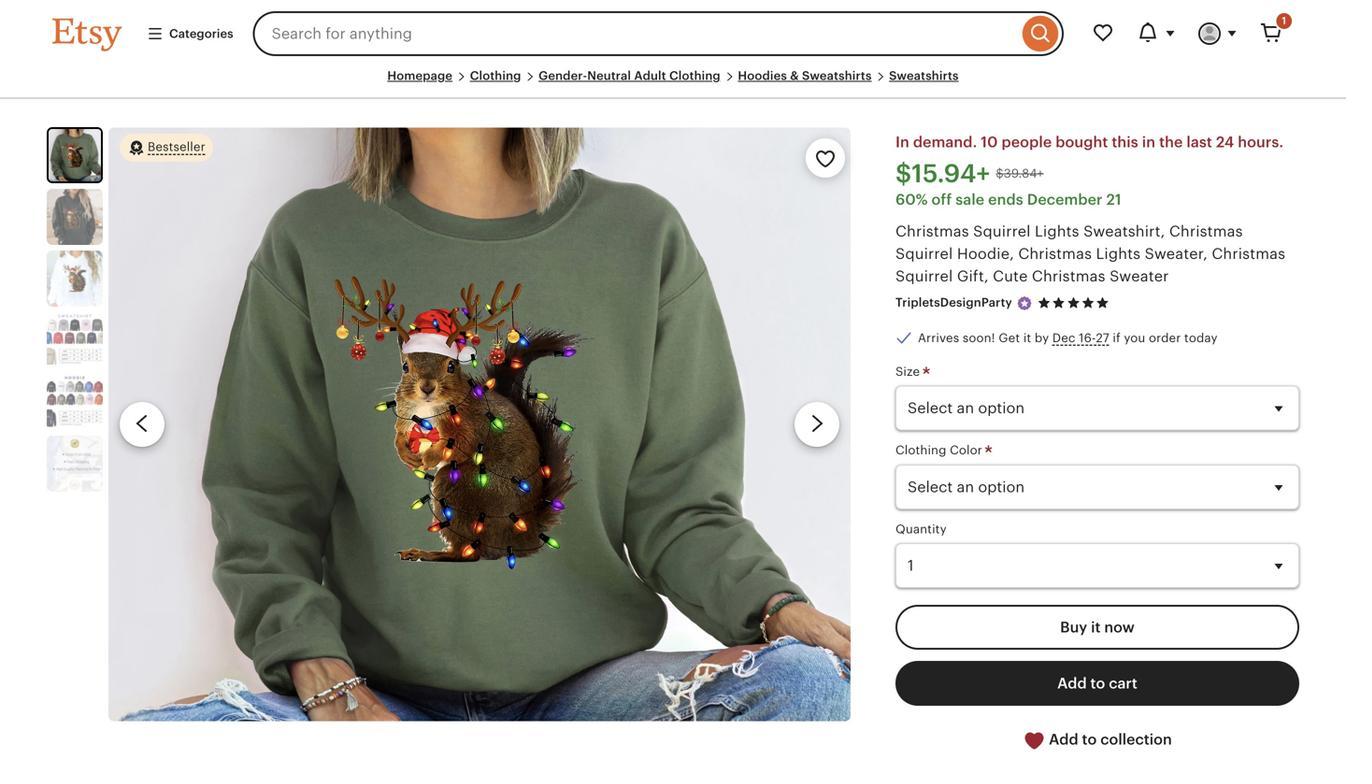 Task type: vqa. For each thing, say whether or not it's contained in the screenshot.
Quantity
yes



Task type: locate. For each thing, give the bounding box(es) containing it.
hoodie,
[[957, 245, 1014, 262]]

add inside 'add to collection' button
[[1049, 731, 1079, 748]]

squirrel
[[973, 223, 1031, 240], [896, 245, 953, 262], [896, 268, 953, 284]]

lights down sweatshirt, at the right of the page
[[1096, 245, 1141, 262]]

it
[[1024, 331, 1032, 345], [1091, 619, 1101, 636]]

1 horizontal spatial it
[[1091, 619, 1101, 636]]

sweatshirts up the demand.
[[889, 69, 959, 83]]

squirrel up tripletsdesignparty
[[896, 268, 953, 284]]

christmas up cute
[[1018, 245, 1092, 262]]

1 vertical spatial it
[[1091, 619, 1101, 636]]

christmas down off
[[896, 223, 969, 240]]

christmas squirrel lights sweatshirt, christmas squirrel hoodie, christmas lights sweater, christmas squirrel gift, cute christmas sweater
[[896, 223, 1286, 284]]

16-
[[1079, 331, 1096, 345]]

bestseller button
[[120, 133, 213, 163]]

add down add to cart
[[1049, 731, 1079, 748]]

soon! get
[[963, 331, 1020, 345]]

homepage link
[[387, 69, 453, 83]]

sweatshirts link
[[889, 69, 959, 83]]

None search field
[[253, 11, 1064, 56]]

1 vertical spatial to
[[1082, 731, 1097, 748]]

now
[[1104, 619, 1135, 636]]

clothing
[[470, 69, 521, 83], [669, 69, 721, 83], [896, 443, 947, 457]]

$15.94+ $39.84+
[[896, 159, 1044, 188]]

0 vertical spatial add
[[1057, 675, 1087, 692]]

0 horizontal spatial clothing
[[470, 69, 521, 83]]

2 horizontal spatial clothing
[[896, 443, 947, 457]]

clothing left the color
[[896, 443, 947, 457]]

cute
[[993, 268, 1028, 284]]

add
[[1057, 675, 1087, 692], [1049, 731, 1079, 748]]

in demand. 10 people bought this in the last 24 hours.
[[896, 134, 1284, 151]]

categories
[[169, 27, 233, 41]]

clothing left gender-
[[470, 69, 521, 83]]

last
[[1187, 134, 1213, 151]]

&
[[790, 69, 799, 83]]

order
[[1149, 331, 1181, 345]]

to left cart at the right bottom
[[1091, 675, 1105, 692]]

add to cart
[[1057, 675, 1138, 692]]

buy it now button
[[896, 605, 1300, 650]]

lights
[[1035, 223, 1080, 240], [1096, 245, 1141, 262]]

0 horizontal spatial it
[[1024, 331, 1032, 345]]

christmas
[[896, 223, 969, 240], [1169, 223, 1243, 240], [1018, 245, 1092, 262], [1212, 245, 1286, 262], [1032, 268, 1106, 284]]

to inside button
[[1082, 731, 1097, 748]]

menu bar containing homepage
[[52, 67, 1294, 99]]

christmas squirrel lights sweatshirt christmas squirrel image 2 image
[[47, 189, 103, 245]]

sweatshirts right &
[[802, 69, 872, 83]]

christmas squirrel lights sweatshirt christmas squirrel image 6 image
[[47, 436, 103, 492]]

$15.94+
[[896, 159, 990, 188]]

0 vertical spatial it
[[1024, 331, 1032, 345]]

27
[[1096, 331, 1110, 345]]

add inside add to cart button
[[1057, 675, 1087, 692]]

tripletsdesignparty link
[[896, 296, 1012, 310]]

homepage
[[387, 69, 453, 83]]

sale
[[956, 191, 985, 208]]

in
[[1142, 134, 1156, 151]]

bestseller
[[148, 140, 205, 154]]

christmas up star_seller 'icon'
[[1032, 268, 1106, 284]]

1 horizontal spatial lights
[[1096, 245, 1141, 262]]

$39.84+
[[996, 167, 1044, 181]]

lights down 'december'
[[1035, 223, 1080, 240]]

color
[[950, 443, 983, 457]]

to left collection at the bottom right of the page
[[1082, 731, 1097, 748]]

hours.
[[1238, 134, 1284, 151]]

in
[[896, 134, 910, 151]]

0 horizontal spatial sweatshirts
[[802, 69, 872, 83]]

1 horizontal spatial clothing
[[669, 69, 721, 83]]

squirrel up "hoodie,"
[[973, 223, 1031, 240]]

1 horizontal spatial sweatshirts
[[889, 69, 959, 83]]

christmas squirrel lights sweatshirt christmas squirrel image 3 image
[[47, 251, 103, 307]]

clothing right "adult"
[[669, 69, 721, 83]]

60%
[[896, 191, 928, 208]]

add for add to cart
[[1057, 675, 1087, 692]]

1 vertical spatial add
[[1049, 731, 1079, 748]]

hoodies & sweatshirts link
[[738, 69, 872, 83]]

1
[[1282, 15, 1286, 27]]

menu bar
[[52, 67, 1294, 99]]

1 horizontal spatial christmas squirrel lights sweatshirt christmas squirrel image 1 image
[[108, 127, 851, 721]]

this
[[1112, 134, 1139, 151]]

it right buy
[[1091, 619, 1101, 636]]

christmas squirrel lights sweatshirt christmas squirrel image 4 image
[[47, 312, 103, 369]]

to inside button
[[1091, 675, 1105, 692]]

none search field inside categories banner
[[253, 11, 1064, 56]]

to
[[1091, 675, 1105, 692], [1082, 731, 1097, 748]]

add to cart button
[[896, 661, 1300, 706]]

dec
[[1053, 331, 1076, 345]]

squirrel down 60%
[[896, 245, 953, 262]]

1 vertical spatial squirrel
[[896, 245, 953, 262]]

add left cart at the right bottom
[[1057, 675, 1087, 692]]

it left by
[[1024, 331, 1032, 345]]

to for cart
[[1091, 675, 1105, 692]]

christmas squirrel lights sweatshirt christmas squirrel image 1 image
[[108, 127, 851, 721], [49, 129, 101, 182]]

0 vertical spatial lights
[[1035, 223, 1080, 240]]

demand.
[[913, 134, 977, 151]]

sweatshirts
[[802, 69, 872, 83], [889, 69, 959, 83]]

to for collection
[[1082, 731, 1097, 748]]

it inside button
[[1091, 619, 1101, 636]]

you
[[1124, 331, 1146, 345]]

sweater,
[[1145, 245, 1208, 262]]

gender-neutral adult clothing
[[539, 69, 721, 83]]

today
[[1184, 331, 1218, 345]]

quantity
[[896, 522, 947, 536]]

star_seller image
[[1016, 295, 1033, 312]]

0 vertical spatial to
[[1091, 675, 1105, 692]]



Task type: describe. For each thing, give the bounding box(es) containing it.
neutral
[[587, 69, 631, 83]]

21
[[1106, 191, 1122, 208]]

gender-neutral adult clothing link
[[539, 69, 721, 83]]

add to collection button
[[896, 717, 1300, 760]]

60% off sale ends december 21
[[896, 191, 1122, 208]]

if
[[1113, 331, 1121, 345]]

categories button
[[133, 17, 247, 51]]

cart
[[1109, 675, 1138, 692]]

adult
[[634, 69, 666, 83]]

arrives soon! get it by dec 16-27 if you order today
[[918, 331, 1218, 345]]

1 sweatshirts from the left
[[802, 69, 872, 83]]

hoodies
[[738, 69, 787, 83]]

clothing for clothing color
[[896, 443, 947, 457]]

off
[[932, 191, 952, 208]]

collection
[[1101, 731, 1172, 748]]

0 vertical spatial squirrel
[[973, 223, 1031, 240]]

1 vertical spatial lights
[[1096, 245, 1141, 262]]

sweater
[[1110, 268, 1169, 284]]

tripletsdesignparty
[[896, 296, 1012, 310]]

2 sweatshirts from the left
[[889, 69, 959, 83]]

gift,
[[957, 268, 989, 284]]

arrives
[[918, 331, 959, 345]]

2 vertical spatial squirrel
[[896, 268, 953, 284]]

december
[[1027, 191, 1103, 208]]

1 link
[[1249, 11, 1294, 56]]

24
[[1216, 134, 1234, 151]]

clothing link
[[470, 69, 521, 83]]

0 horizontal spatial christmas squirrel lights sweatshirt christmas squirrel image 1 image
[[49, 129, 101, 182]]

10
[[981, 134, 998, 151]]

christmas right 'sweater,' at the right top
[[1212, 245, 1286, 262]]

Search for anything text field
[[253, 11, 1018, 56]]

the
[[1159, 134, 1183, 151]]

people
[[1002, 134, 1052, 151]]

christmas squirrel lights sweatshirt christmas squirrel image 5 image
[[47, 374, 103, 430]]

clothing for clothing link
[[470, 69, 521, 83]]

christmas up 'sweater,' at the right top
[[1169, 223, 1243, 240]]

bought
[[1056, 134, 1108, 151]]

buy it now
[[1060, 619, 1135, 636]]

clothing color
[[896, 443, 986, 457]]

gender-
[[539, 69, 587, 83]]

add to collection
[[1045, 731, 1172, 748]]

0 horizontal spatial lights
[[1035, 223, 1080, 240]]

by
[[1035, 331, 1049, 345]]

add for add to collection
[[1049, 731, 1079, 748]]

categories banner
[[19, 0, 1328, 67]]

size
[[896, 365, 923, 379]]

hoodies & sweatshirts
[[738, 69, 872, 83]]

sweatshirt,
[[1084, 223, 1165, 240]]

buy
[[1060, 619, 1088, 636]]

ends
[[988, 191, 1024, 208]]



